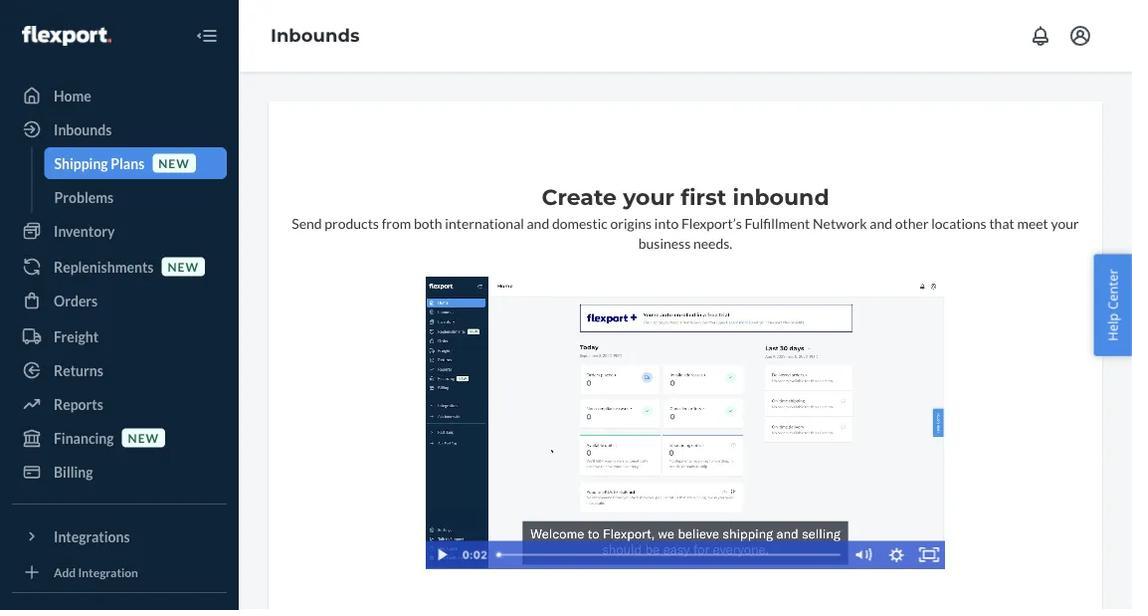 Task type: locate. For each thing, give the bounding box(es) containing it.
new down reports link
[[128, 430, 159, 445]]

1 vertical spatial inbounds link
[[12, 113, 227, 145]]

your
[[623, 184, 675, 211], [1052, 214, 1080, 231]]

inventory link
[[12, 215, 227, 247]]

2 and from the left
[[870, 214, 893, 231]]

2 vertical spatial new
[[128, 430, 159, 445]]

your right meet
[[1052, 214, 1080, 231]]

business
[[639, 234, 691, 251]]

shipping plans
[[54, 155, 145, 172]]

0 vertical spatial your
[[623, 184, 675, 211]]

needs.
[[694, 234, 733, 251]]

inbounds link
[[271, 25, 360, 46], [12, 113, 227, 145]]

from
[[382, 214, 411, 231]]

flexport logo image
[[22, 26, 111, 46]]

0 vertical spatial inbounds
[[271, 25, 360, 46]]

help
[[1104, 313, 1122, 341]]

1 horizontal spatial your
[[1052, 214, 1080, 231]]

inbounds
[[271, 25, 360, 46], [54, 121, 112, 138]]

0 horizontal spatial inbounds
[[54, 121, 112, 138]]

integrations
[[54, 528, 130, 545]]

new up orders link
[[168, 259, 199, 274]]

replenishments
[[54, 258, 154, 275]]

and left 'other'
[[870, 214, 893, 231]]

help center
[[1104, 269, 1122, 341]]

0 vertical spatial new
[[159, 156, 190, 170]]

1 horizontal spatial and
[[870, 214, 893, 231]]

and left domestic
[[527, 214, 550, 231]]

new right plans
[[159, 156, 190, 170]]

1 vertical spatial your
[[1052, 214, 1080, 231]]

freight link
[[12, 320, 227, 352]]

that
[[990, 214, 1015, 231]]

international
[[445, 214, 524, 231]]

domestic
[[552, 214, 608, 231]]

create
[[542, 184, 617, 211]]

orders link
[[12, 285, 227, 317]]

flexport's
[[682, 214, 742, 231]]

home
[[54, 87, 91, 104]]

home link
[[12, 80, 227, 111]]

returns
[[54, 362, 103, 379]]

0 horizontal spatial and
[[527, 214, 550, 231]]

your up origins at the top right
[[623, 184, 675, 211]]

0 vertical spatial inbounds link
[[271, 25, 360, 46]]

1 and from the left
[[527, 214, 550, 231]]

problems link
[[44, 181, 227, 213]]

1 horizontal spatial inbounds link
[[271, 25, 360, 46]]

freight
[[54, 328, 99, 345]]

1 horizontal spatial inbounds
[[271, 25, 360, 46]]

problems
[[54, 189, 114, 206]]

new
[[159, 156, 190, 170], [168, 259, 199, 274], [128, 430, 159, 445]]

1 vertical spatial new
[[168, 259, 199, 274]]

and
[[527, 214, 550, 231], [870, 214, 893, 231]]

0 horizontal spatial your
[[623, 184, 675, 211]]

origins
[[611, 214, 652, 231]]

send
[[292, 214, 322, 231]]

new for financing
[[128, 430, 159, 445]]



Task type: vqa. For each thing, say whether or not it's contained in the screenshot.
Available inside Products - Available SKUs With No Aliases Oct 31, 2023
no



Task type: describe. For each thing, give the bounding box(es) containing it.
fulfillment
[[745, 214, 811, 231]]

video element
[[426, 277, 946, 569]]

integration
[[78, 565, 138, 579]]

locations
[[932, 214, 987, 231]]

reports
[[54, 396, 103, 413]]

both
[[414, 214, 443, 231]]

plans
[[111, 155, 145, 172]]

new for replenishments
[[168, 259, 199, 274]]

billing link
[[12, 456, 227, 488]]

returns link
[[12, 354, 227, 386]]

close navigation image
[[195, 24, 219, 48]]

inventory
[[54, 222, 115, 239]]

other
[[896, 214, 929, 231]]

billing
[[54, 463, 93, 480]]

help center button
[[1094, 254, 1133, 356]]

products
[[325, 214, 379, 231]]

new for shipping plans
[[159, 156, 190, 170]]

add
[[54, 565, 76, 579]]

meet
[[1018, 214, 1049, 231]]

first
[[681, 184, 727, 211]]

shipping
[[54, 155, 108, 172]]

0 horizontal spatial inbounds link
[[12, 113, 227, 145]]

inbound
[[733, 184, 830, 211]]

center
[[1104, 269, 1122, 310]]

into
[[655, 214, 679, 231]]

create your first inbound send products from both international and domestic origins into flexport's fulfillment network and other locations that meet your business needs.
[[292, 184, 1080, 251]]

network
[[813, 214, 868, 231]]

add integration
[[54, 565, 138, 579]]

orders
[[54, 292, 98, 309]]

add integration link
[[12, 560, 227, 584]]

financing
[[54, 429, 114, 446]]

integrations button
[[12, 521, 227, 552]]

reports link
[[12, 388, 227, 420]]

1 vertical spatial inbounds
[[54, 121, 112, 138]]

open notifications image
[[1029, 24, 1053, 48]]

open account menu image
[[1069, 24, 1093, 48]]



